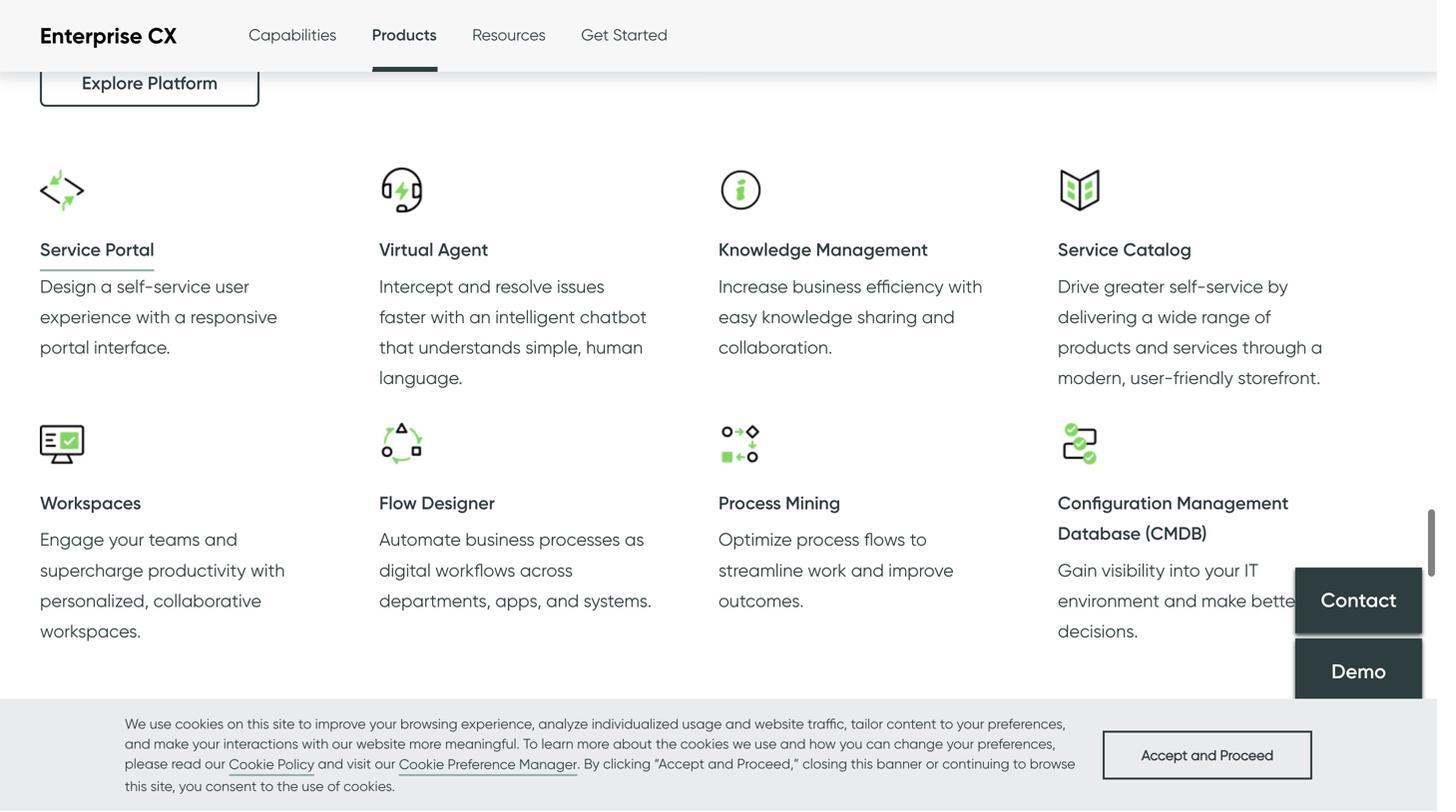 Task type: describe. For each thing, give the bounding box(es) containing it.
make inside 'we use cookies on this site to improve your browsing experience, analyze individualized usage and website traffic, tailor content to your preferences, and make your interactions with our website more meaningful. to learn more about the cookies we use and how you can change your preferences, please read our'
[[154, 736, 189, 753]]

explore platform link
[[40, 59, 260, 107]]

get started
[[581, 25, 668, 44]]

content
[[887, 716, 937, 733]]

knowledge
[[762, 306, 853, 328]]

by
[[584, 756, 600, 773]]

or
[[926, 756, 939, 773]]

proceed
[[1221, 747, 1274, 764]]

cookie policy link
[[229, 755, 314, 777]]

with inside design a self-service user experience with a responsive portal interface.
[[136, 306, 170, 328]]

to
[[523, 736, 538, 753]]

modern,
[[1058, 367, 1126, 389]]

apps,
[[495, 590, 542, 612]]

learn
[[542, 736, 574, 753]]

our inside 'cookie policy and visit our cookie preference manager'
[[375, 756, 396, 773]]

service for service portal
[[40, 239, 101, 261]]

policy
[[278, 756, 314, 773]]

use inside . by clicking "accept and proceed," closing this banner or continuing to browse this site, you consent to the use of cookies.
[[302, 778, 324, 795]]

processes
[[539, 529, 620, 551]]

knowledge
[[719, 239, 812, 261]]

work
[[808, 559, 847, 581]]

1 horizontal spatial the
[[517, 25, 544, 47]]

accept and proceed
[[1142, 747, 1274, 764]]

with inside 'we use cookies on this site to improve your browsing experience, analyze individualized usage and website traffic, tailor content to your preferences, and make your interactions with our website more meaningful. to learn more about the cookies we use and how you can change your preferences, please read our'
[[302, 736, 329, 753]]

optimize process flows to streamline work and improve outcomes.
[[719, 529, 954, 612]]

1 horizontal spatial cookies
[[681, 736, 729, 753]]

service catalog icon image
[[1058, 168, 1103, 213]]

that
[[379, 336, 414, 358]]

services
[[1173, 336, 1238, 358]]

preference
[[448, 756, 516, 773]]

across
[[520, 559, 573, 581]]

and inside drive greater self-service by delivering a wide range of products and services through a modern, user‑friendly storefront.
[[1136, 336, 1169, 358]]

0 vertical spatial preferences,
[[988, 716, 1066, 733]]

gain visibility into your it environment and make better decisions.
[[1058, 559, 1302, 643]]

to left the "browse"
[[1013, 756, 1027, 773]]

how
[[810, 736, 836, 753]]

to down the cookie policy link
[[260, 778, 274, 795]]

and inside engage your teams and supercharge productivity with personalized, collaborative workspaces.
[[205, 529, 238, 551]]

designer
[[422, 492, 495, 514]]

automate business processes as digital workflows across departments, apps, and systems.
[[379, 529, 652, 612]]

and down we
[[125, 736, 150, 753]]

self- for a
[[117, 275, 154, 297]]

gain
[[1058, 559, 1098, 581]]

improve for and
[[889, 559, 954, 581]]

enterprise cx
[[40, 22, 177, 50]]

seamless,
[[116, 25, 195, 47]]

0 vertical spatial website
[[755, 716, 804, 733]]

workspace icon image
[[40, 421, 85, 466]]

agent
[[438, 239, 489, 261]]

intercept
[[379, 275, 454, 297]]

accept
[[1142, 747, 1188, 764]]

greater
[[1104, 275, 1165, 297]]

your inside gain visibility into your it environment and make better decisions.
[[1205, 559, 1241, 581]]

service portal icon image
[[40, 168, 85, 213]]

0 horizontal spatial our
[[205, 756, 225, 773]]

can
[[866, 736, 891, 753]]

usage
[[682, 716, 722, 733]]

demo link
[[1296, 639, 1423, 705]]

individualized
[[592, 716, 679, 733]]

with inside intercept and resolve issues faster with an intelligent chatbot that understands simple, human language.
[[431, 306, 465, 328]]

and inside intercept and resolve issues faster with an intelligent chatbot that understands simple, human language.
[[458, 275, 491, 297]]

by
[[1268, 275, 1289, 297]]

of inside . by clicking "accept and proceed," closing this banner or continuing to browse this site, you consent to the use of cookies.
[[327, 778, 340, 795]]

continuing
[[943, 756, 1010, 773]]

tailor
[[851, 716, 883, 733]]

cx
[[148, 22, 177, 50]]

experience inside design a self-service user experience with a responsive portal interface.
[[40, 306, 131, 328]]

2 more from the left
[[577, 736, 610, 753]]

and left how
[[781, 736, 806, 753]]

the inside . by clicking "accept and proceed," closing this banner or continuing to browse this site, you consent to the use of cookies.
[[277, 778, 298, 795]]

environment
[[1058, 590, 1160, 612]]

products link
[[372, 0, 437, 75]]

workflows
[[435, 559, 516, 581]]

and inside increase business efficiency with easy knowledge sharing and collaboration.
[[922, 306, 955, 328]]

platform
[[148, 72, 218, 94]]

and inside . by clicking "accept and proceed," closing this banner or continuing to browse this site, you consent to the use of cookies.
[[708, 756, 734, 773]]

mining
[[786, 492, 841, 514]]

outcomes.
[[719, 590, 804, 612]]

cookie policy and visit our cookie preference manager
[[229, 756, 578, 773]]

process
[[797, 529, 860, 551]]

site
[[273, 716, 295, 733]]

traffic,
[[808, 716, 848, 733]]

to inside optimize process flows to streamline work and improve outcomes.
[[910, 529, 927, 551]]

we
[[733, 736, 751, 753]]

resolve
[[496, 275, 553, 297]]

closing
[[803, 756, 848, 773]]

cookie preference manager link
[[399, 755, 578, 777]]

as
[[625, 529, 645, 551]]

a right the deliver
[[100, 25, 112, 47]]

explore
[[82, 72, 143, 94]]

management for efficiency
[[816, 239, 929, 261]]

experience,
[[461, 716, 535, 733]]

flow designer
[[379, 492, 495, 514]]

easy
[[719, 306, 758, 328]]

departments,
[[379, 590, 491, 612]]

knowledge management icon image
[[719, 168, 764, 213]]

1 horizontal spatial our
[[332, 736, 353, 753]]

systems.
[[584, 590, 652, 612]]

deliver
[[40, 25, 96, 47]]

this inside 'we use cookies on this site to improve your browsing experience, analyze individualized usage and website traffic, tailor content to your preferences, and make your interactions with our website more meaningful. to learn more about the cookies we use and how you can change your preferences, please read our'
[[247, 716, 269, 733]]

a right through on the right of the page
[[1312, 336, 1323, 358]]

interactions
[[223, 736, 298, 753]]

1 more from the left
[[409, 736, 442, 753]]

understands
[[419, 336, 521, 358]]

user
[[215, 275, 249, 297]]

1 cookie from the left
[[229, 756, 274, 773]]

browsing
[[401, 716, 458, 733]]

and inside automate business processes as digital workflows across departments, apps, and systems.
[[546, 590, 579, 612]]

to right site
[[298, 716, 312, 733]]

better
[[1252, 590, 1302, 612]]

teams
[[149, 529, 200, 551]]

to up change
[[940, 716, 954, 733]]

issues
[[557, 275, 605, 297]]

contact
[[1321, 588, 1397, 613]]



Task type: vqa. For each thing, say whether or not it's contained in the screenshot.


Task type: locate. For each thing, give the bounding box(es) containing it.
1 horizontal spatial use
[[302, 778, 324, 795]]

proceed,"
[[737, 756, 799, 773]]

self- inside design a self-service user experience with a responsive portal interface.
[[117, 275, 154, 297]]

2 service from the left
[[1207, 275, 1264, 297]]

database
[[1058, 523, 1141, 545]]

a
[[100, 25, 112, 47], [101, 275, 112, 297], [175, 306, 186, 328], [1142, 306, 1154, 328], [1312, 336, 1323, 358]]

management inside the configuration management database (cmdb)
[[1177, 492, 1289, 514]]

with up policy
[[302, 736, 329, 753]]

0 horizontal spatial this
[[125, 778, 147, 795]]

1 horizontal spatial you
[[840, 736, 863, 753]]

1 horizontal spatial this
[[247, 716, 269, 733]]

increase business efficiency with easy knowledge sharing and collaboration.
[[719, 275, 983, 358]]

1 horizontal spatial website
[[755, 716, 804, 733]]

streamline
[[719, 559, 804, 581]]

1 horizontal spatial business
[[793, 275, 862, 297]]

flow designer icon image
[[379, 421, 424, 466]]

1 horizontal spatial cookie
[[399, 756, 444, 773]]

0 horizontal spatial service
[[154, 275, 211, 297]]

free
[[265, 25, 297, 47]]

0 vertical spatial improve
[[889, 559, 954, 581]]

service for service catalog
[[1058, 239, 1119, 261]]

and inside button
[[1192, 747, 1217, 764]]

2 service from the left
[[1058, 239, 1119, 261]]

1 service from the left
[[154, 275, 211, 297]]

0 horizontal spatial make
[[154, 736, 189, 753]]

2 horizontal spatial the
[[656, 736, 677, 753]]

0 horizontal spatial improve
[[315, 716, 366, 733]]

browse
[[1030, 756, 1076, 773]]

your inside engage your teams and supercharge productivity with personalized, collaborative workspaces.
[[109, 529, 144, 551]]

and inside optimize process flows to streamline work and improve outcomes.
[[851, 559, 884, 581]]

0 horizontal spatial cookies
[[175, 716, 224, 733]]

we
[[125, 716, 146, 733]]

1 horizontal spatial more
[[577, 736, 610, 753]]

1 service from the left
[[40, 239, 101, 261]]

the inside 'we use cookies on this site to improve your browsing experience, analyze individualized usage and website traffic, tailor content to your preferences, and make your interactions with our website more meaningful. to learn more about the cookies we use and how you can change your preferences, please read our'
[[656, 736, 677, 753]]

products
[[1058, 336, 1131, 358]]

digital
[[379, 559, 431, 581]]

0 horizontal spatial cookie
[[229, 756, 274, 773]]

virtual
[[379, 239, 434, 261]]

0 horizontal spatial use
[[150, 716, 172, 733]]

with left now
[[478, 25, 512, 47]]

2 horizontal spatial our
[[375, 756, 396, 773]]

and up productivity
[[205, 529, 238, 551]]

about
[[613, 736, 653, 753]]

service for range
[[1207, 275, 1264, 297]]

simple,
[[526, 336, 582, 358]]

this down can
[[851, 756, 873, 773]]

make down it
[[1202, 590, 1247, 612]]

business inside increase business efficiency with easy knowledge sharing and collaboration.
[[793, 275, 862, 297]]

with up interface.
[[136, 306, 170, 328]]

2 vertical spatial this
[[125, 778, 147, 795]]

customer
[[301, 25, 378, 47]]

the left now
[[517, 25, 544, 47]]

1 vertical spatial you
[[179, 778, 202, 795]]

0 vertical spatial this
[[247, 716, 269, 733]]

make up read
[[154, 736, 189, 753]]

with left an
[[431, 306, 465, 328]]

0 vertical spatial the
[[517, 25, 544, 47]]

and left visit
[[318, 756, 344, 773]]

1 vertical spatial business
[[466, 529, 535, 551]]

contact link
[[1296, 568, 1423, 634]]

this up interactions
[[247, 716, 269, 733]]

of left cookies.
[[327, 778, 340, 795]]

engage your teams and supercharge productivity with personalized, collaborative workspaces.
[[40, 529, 285, 643]]

our
[[332, 736, 353, 753], [205, 756, 225, 773], [375, 756, 396, 773]]

0 horizontal spatial the
[[277, 778, 298, 795]]

business inside automate business processes as digital workflows across departments, apps, and systems.
[[466, 529, 535, 551]]

catalog
[[1124, 239, 1192, 261]]

1 vertical spatial improve
[[315, 716, 366, 733]]

use right we
[[150, 716, 172, 733]]

now
[[549, 25, 585, 47]]

faster
[[379, 306, 426, 328]]

service inside drive greater self-service by delivering a wide range of products and services through a modern, user‑friendly storefront.
[[1207, 275, 1264, 297]]

and down into
[[1165, 590, 1198, 612]]

1 vertical spatial of
[[327, 778, 340, 795]]

sharing
[[857, 306, 918, 328]]

improve
[[889, 559, 954, 581], [315, 716, 366, 733]]

our right visit
[[375, 756, 396, 773]]

on
[[227, 716, 244, 733]]

platform.
[[590, 25, 663, 47]]

you
[[840, 736, 863, 753], [179, 778, 202, 795]]

0 horizontal spatial you
[[179, 778, 202, 795]]

1 vertical spatial use
[[755, 736, 777, 753]]

change
[[894, 736, 944, 753]]

1 vertical spatial the
[[656, 736, 677, 753]]

and down flows
[[851, 559, 884, 581]]

2 horizontal spatial this
[[851, 756, 873, 773]]

friction-
[[199, 25, 265, 47]]

service up 'drive'
[[1058, 239, 1119, 261]]

increase
[[719, 275, 788, 297]]

use
[[150, 716, 172, 733], [755, 736, 777, 753], [302, 778, 324, 795]]

chatbot
[[580, 306, 647, 328]]

personalized,
[[40, 590, 149, 612]]

intercept and resolve issues faster with an intelligent chatbot that understands simple, human language.
[[379, 275, 647, 389]]

1 horizontal spatial make
[[1202, 590, 1247, 612]]

more down browsing
[[409, 736, 442, 753]]

you down tailor
[[840, 736, 863, 753]]

supercharge
[[40, 559, 143, 581]]

of up through on the right of the page
[[1255, 306, 1271, 328]]

automate
[[379, 529, 461, 551]]

service up design
[[40, 239, 101, 261]]

service
[[154, 275, 211, 297], [1207, 275, 1264, 297]]

a left wide
[[1142, 306, 1154, 328]]

0 vertical spatial make
[[1202, 590, 1247, 612]]

the up "accept
[[656, 736, 677, 753]]

0 horizontal spatial website
[[356, 736, 406, 753]]

and down efficiency
[[922, 306, 955, 328]]

cookies down usage
[[681, 736, 729, 753]]

1 horizontal spatial experience
[[382, 25, 474, 47]]

0 vertical spatial use
[[150, 716, 172, 733]]

1 horizontal spatial self-
[[1170, 275, 1207, 297]]

please
[[125, 756, 168, 773]]

virtual agent icon image
[[379, 168, 424, 213]]

with inside engage your teams and supercharge productivity with personalized, collaborative workspaces.
[[251, 559, 285, 581]]

self-
[[117, 275, 154, 297], [1170, 275, 1207, 297]]

management up (cmdb)
[[1177, 492, 1289, 514]]

visit
[[347, 756, 371, 773]]

business for management
[[793, 275, 862, 297]]

you inside 'we use cookies on this site to improve your browsing experience, analyze individualized usage and website traffic, tailor content to your preferences, and make your interactions with our website more meaningful. to learn more about the cookies we use and how you can change your preferences, please read our'
[[840, 736, 863, 753]]

1 horizontal spatial service
[[1058, 239, 1119, 261]]

to
[[910, 529, 927, 551], [298, 716, 312, 733], [940, 716, 954, 733], [1013, 756, 1027, 773], [260, 778, 274, 795]]

cookie down interactions
[[229, 756, 274, 773]]

workspaces.
[[40, 621, 141, 643]]

cmdb icon image
[[1058, 421, 1103, 466]]

use up the proceed,"
[[755, 736, 777, 753]]

and inside 'cookie policy and visit our cookie preference manager'
[[318, 756, 344, 773]]

1 vertical spatial preferences,
[[978, 736, 1056, 753]]

of inside drive greater self-service by delivering a wide range of products and services through a modern, user‑friendly storefront.
[[1255, 306, 1271, 328]]

process mining
[[719, 492, 841, 514]]

process
[[719, 492, 781, 514]]

consent
[[206, 778, 257, 795]]

management up efficiency
[[816, 239, 929, 261]]

1 horizontal spatial management
[[1177, 492, 1289, 514]]

preferences,
[[988, 716, 1066, 733], [978, 736, 1056, 753]]

workspaces
[[40, 492, 141, 514]]

0 horizontal spatial self-
[[117, 275, 154, 297]]

business up 'knowledge'
[[793, 275, 862, 297]]

human
[[586, 336, 643, 358]]

meaningful.
[[445, 736, 520, 753]]

decisions.
[[1058, 621, 1139, 643]]

a down service portal
[[101, 275, 112, 297]]

0 horizontal spatial experience
[[40, 306, 131, 328]]

1 vertical spatial cookies
[[681, 736, 729, 753]]

service for responsive
[[154, 275, 211, 297]]

0 vertical spatial you
[[840, 736, 863, 753]]

analyze
[[539, 716, 588, 733]]

and right accept
[[1192, 747, 1217, 764]]

improve for to
[[315, 716, 366, 733]]

and down across
[[546, 590, 579, 612]]

language.
[[379, 367, 463, 389]]

improve inside optimize process flows to streamline work and improve outcomes.
[[889, 559, 954, 581]]

service
[[40, 239, 101, 261], [1058, 239, 1119, 261]]

cookies left on
[[175, 716, 224, 733]]

this
[[247, 716, 269, 733], [851, 756, 873, 773], [125, 778, 147, 795]]

our up visit
[[332, 736, 353, 753]]

to right flows
[[910, 529, 927, 551]]

started
[[613, 25, 668, 44]]

more up by
[[577, 736, 610, 753]]

clicking
[[603, 756, 651, 773]]

self- inside drive greater self-service by delivering a wide range of products and services through a modern, user‑friendly storefront.
[[1170, 275, 1207, 297]]

2 vertical spatial use
[[302, 778, 324, 795]]

get
[[581, 25, 609, 44]]

use down policy
[[302, 778, 324, 795]]

self- up wide
[[1170, 275, 1207, 297]]

with right efficiency
[[949, 275, 983, 297]]

portal
[[40, 336, 89, 358]]

0 horizontal spatial more
[[409, 736, 442, 753]]

2 cookie from the left
[[399, 756, 444, 773]]

banner
[[877, 756, 923, 773]]

improve up visit
[[315, 716, 366, 733]]

self- down portal on the top left
[[117, 275, 154, 297]]

0 vertical spatial experience
[[382, 25, 474, 47]]

configuration management database (cmdb)
[[1058, 492, 1289, 545]]

and down wide
[[1136, 336, 1169, 358]]

0 horizontal spatial service
[[40, 239, 101, 261]]

0 horizontal spatial business
[[466, 529, 535, 551]]

you inside . by clicking "accept and proceed," closing this banner or continuing to browse this site, you consent to the use of cookies.
[[179, 778, 202, 795]]

cookie down browsing
[[399, 756, 444, 773]]

efficiency
[[867, 275, 944, 297]]

1 vertical spatial experience
[[40, 306, 131, 328]]

collaboration.
[[719, 336, 833, 358]]

design a self-service user experience with a responsive portal interface.
[[40, 275, 277, 358]]

and down we at the right bottom of the page
[[708, 756, 734, 773]]

we use cookies on this site to improve your browsing experience, analyze individualized usage and website traffic, tailor content to your preferences, and make your interactions with our website more meaningful. to learn more about the cookies we use and how you can change your preferences, please read our
[[125, 716, 1066, 773]]

process optimization icon image
[[719, 421, 764, 466]]

1 vertical spatial make
[[154, 736, 189, 753]]

self- for greater
[[1170, 275, 1207, 297]]

service left user
[[154, 275, 211, 297]]

experience
[[382, 25, 474, 47], [40, 306, 131, 328]]

make inside gain visibility into your it environment and make better decisions.
[[1202, 590, 1247, 612]]

1 self- from the left
[[117, 275, 154, 297]]

1 horizontal spatial improve
[[889, 559, 954, 581]]

1 horizontal spatial of
[[1255, 306, 1271, 328]]

drive greater self-service by delivering a wide range of products and services through a modern, user‑friendly storefront.
[[1058, 275, 1323, 389]]

our up consent
[[205, 756, 225, 773]]

with up collaborative
[[251, 559, 285, 581]]

website up the proceed,"
[[755, 716, 804, 733]]

2 horizontal spatial use
[[755, 736, 777, 753]]

a left responsive
[[175, 306, 186, 328]]

into
[[1170, 559, 1201, 581]]

0 horizontal spatial of
[[327, 778, 340, 795]]

virtual agent
[[379, 239, 489, 261]]

management for into
[[1177, 492, 1289, 514]]

service inside design a self-service user experience with a responsive portal interface.
[[154, 275, 211, 297]]

and
[[458, 275, 491, 297], [922, 306, 955, 328], [1136, 336, 1169, 358], [205, 529, 238, 551], [851, 559, 884, 581], [546, 590, 579, 612], [1165, 590, 1198, 612], [726, 716, 751, 733], [125, 736, 150, 753], [781, 736, 806, 753], [1192, 747, 1217, 764], [318, 756, 344, 773], [708, 756, 734, 773]]

and up we at the right bottom of the page
[[726, 716, 751, 733]]

capabilities
[[249, 25, 337, 44]]

read
[[171, 756, 201, 773]]

get started link
[[581, 0, 668, 70]]

1 vertical spatial management
[[1177, 492, 1289, 514]]

configuration
[[1058, 492, 1173, 514]]

collaborative
[[153, 590, 262, 612]]

1 vertical spatial website
[[356, 736, 406, 753]]

business for designer
[[466, 529, 535, 551]]

enterprise
[[40, 22, 142, 50]]

this down please
[[125, 778, 147, 795]]

improve inside 'we use cookies on this site to improve your browsing experience, analyze individualized usage and website traffic, tailor content to your preferences, and make your interactions with our website more meaningful. to learn more about the cookies we use and how you can change your preferences, please read our'
[[315, 716, 366, 733]]

wide
[[1158, 306, 1198, 328]]

with inside increase business efficiency with easy knowledge sharing and collaboration.
[[949, 275, 983, 297]]

0 vertical spatial of
[[1255, 306, 1271, 328]]

business up workflows
[[466, 529, 535, 551]]

website up visit
[[356, 736, 406, 753]]

the down policy
[[277, 778, 298, 795]]

delivering
[[1058, 306, 1138, 328]]

service up range
[[1207, 275, 1264, 297]]

2 self- from the left
[[1170, 275, 1207, 297]]

2 vertical spatial the
[[277, 778, 298, 795]]

0 vertical spatial cookies
[[175, 716, 224, 733]]

0 horizontal spatial management
[[816, 239, 929, 261]]

0 vertical spatial business
[[793, 275, 862, 297]]

1 horizontal spatial service
[[1207, 275, 1264, 297]]

business
[[793, 275, 862, 297], [466, 529, 535, 551]]

0 vertical spatial management
[[816, 239, 929, 261]]

1 vertical spatial this
[[851, 756, 873, 773]]

you down read
[[179, 778, 202, 795]]

improve down flows
[[889, 559, 954, 581]]

user‑friendly
[[1131, 367, 1234, 389]]

and inside gain visibility into your it environment and make better decisions.
[[1165, 590, 1198, 612]]

engage
[[40, 529, 104, 551]]

and up an
[[458, 275, 491, 297]]



